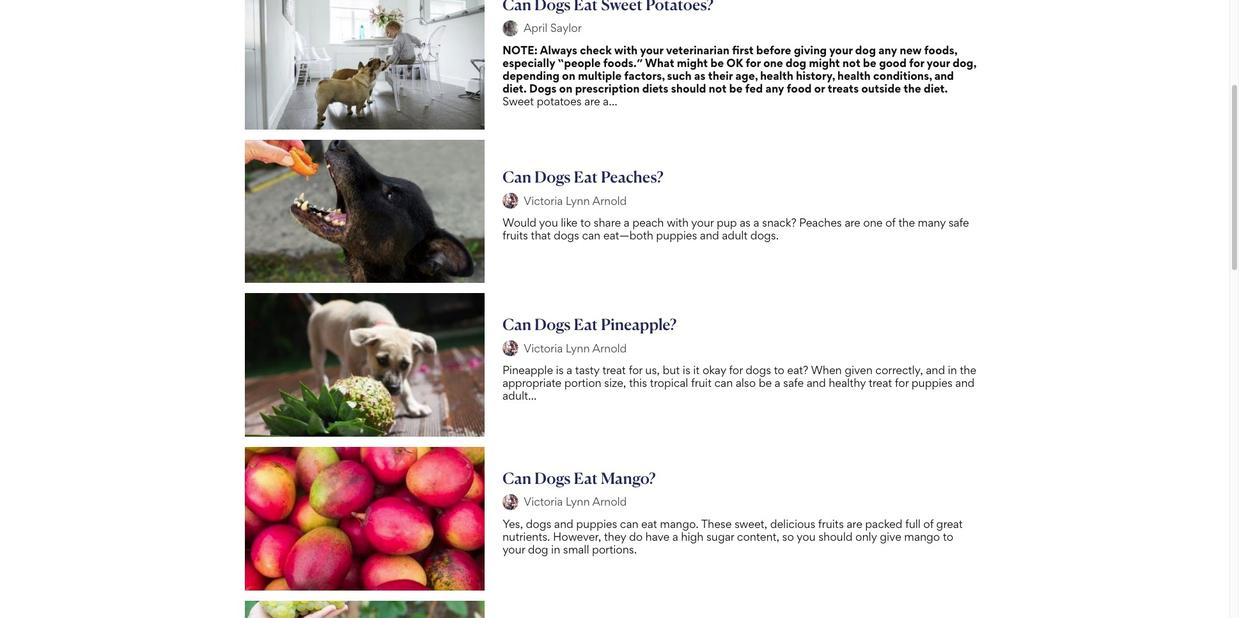 Task type: describe. For each thing, give the bounding box(es) containing it.
dog,
[[953, 56, 976, 69]]

their
[[708, 69, 733, 82]]

can dogs eat mango?
[[503, 469, 656, 488]]

can for can dogs eat mango?
[[503, 469, 531, 488]]

packed
[[865, 518, 903, 531]]

victoria for can dogs eat peaches?
[[524, 194, 563, 208]]

diets
[[642, 82, 669, 95]]

good
[[879, 56, 907, 69]]

fruits inside the yes, dogs and puppies can eat mango. these sweet, delicious fruits are packed full of great nutrients. however, they do have a high sugar content, so you should only give mango to your dog in small portions.
[[818, 518, 844, 531]]

ok
[[727, 56, 743, 69]]

pineapple
[[503, 364, 553, 377]]

a left eat?
[[775, 377, 781, 390]]

give
[[880, 531, 901, 544]]

food
[[787, 82, 812, 95]]

appropriate
[[503, 377, 562, 390]]

potatoes
[[537, 94, 582, 108]]

1 horizontal spatial not
[[843, 56, 861, 69]]

portions.
[[592, 543, 637, 557]]

be left ok
[[711, 56, 724, 69]]

puppies inside would you like to share a peach with your pup as a snack? peaches are one of the many safe fruits that dogs can eat—both puppies and adult dogs.
[[656, 229, 697, 243]]

dog inside the yes, dogs and puppies can eat mango. these sweet, delicious fruits are packed full of great nutrients. however, they do have a high sugar content, so you should only give mango to your dog in small portions.
[[528, 543, 548, 557]]

are inside the yes, dogs and puppies can eat mango. these sweet, delicious fruits are packed full of great nutrients. however, they do have a high sugar content, so you should only give mango to your dog in small portions.
[[847, 518, 862, 531]]

april
[[524, 21, 548, 35]]

eat for peaches?
[[574, 168, 598, 187]]

given
[[845, 364, 873, 377]]

new
[[900, 43, 922, 57]]

by image for april saylor
[[503, 20, 519, 36]]

to inside pineapple is a tasty treat for us, but is it okay for dogs to eat? when given correctly, and in the appropriate portion size, this tropical fruit can also be a safe and healthy treat for puppies and adult...
[[774, 364, 784, 377]]

tasty
[[575, 364, 600, 377]]

tropical
[[650, 377, 688, 390]]

high
[[681, 531, 704, 544]]

eat—both
[[603, 229, 653, 243]]

lynn for peaches?
[[566, 194, 590, 208]]

okay
[[703, 364, 726, 377]]

victoria lynn arnold for peaches?
[[524, 194, 627, 208]]

or
[[814, 82, 825, 95]]

foods,
[[924, 43, 957, 57]]

do
[[629, 531, 643, 544]]

content,
[[737, 531, 780, 544]]

be left good
[[863, 56, 877, 69]]

note: always check with your veterinarian first before giving your dog any new foods, especially "people foods." what might be ok for one dog might not be good for your dog, depending on multiple factors, such as their age, health history, health conditions, and diet. dogs on prescription diets should not be fed any food or treats outside the diet. sweet potatoes are a...
[[503, 43, 976, 108]]

when
[[811, 364, 842, 377]]

and inside the yes, dogs and puppies can eat mango. these sweet, delicious fruits are packed full of great nutrients. however, they do have a high sugar content, so you should only give mango to your dog in small portions.
[[554, 518, 573, 531]]

sweet,
[[735, 518, 767, 531]]

a right share
[[624, 216, 630, 230]]

by image for victoria lynn arnold
[[503, 193, 519, 209]]

a...
[[603, 94, 617, 108]]

multiple
[[578, 69, 622, 82]]

for left 'us,'
[[629, 364, 643, 377]]

victoria lynn arnold for mango?
[[524, 496, 627, 509]]

a left snack? on the top
[[754, 216, 759, 230]]

nutrients.
[[503, 531, 550, 544]]

2 health from the left
[[837, 69, 871, 82]]

1 diet. from the left
[[503, 82, 527, 95]]

safe inside pineapple is a tasty treat for us, but is it okay for dogs to eat? when given correctly, and in the appropriate portion size, this tropical fruit can also be a safe and healthy treat for puppies and adult...
[[783, 377, 804, 390]]

pineapple?
[[601, 315, 677, 335]]

dogs for can dogs eat pineapple?
[[535, 315, 571, 335]]

arnold for pineapple?
[[592, 342, 627, 355]]

conditions,
[[873, 69, 932, 82]]

peaches
[[799, 216, 842, 230]]

be inside pineapple is a tasty treat for us, but is it okay for dogs to eat? when given correctly, and in the appropriate portion size, this tropical fruit can also be a safe and healthy treat for puppies and adult...
[[759, 377, 772, 390]]

and inside would you like to share a peach with your pup as a snack? peaches are one of the many safe fruits that dogs can eat—both puppies and adult dogs.
[[700, 229, 719, 243]]

of inside the yes, dogs and puppies can eat mango. these sweet, delicious fruits are packed full of great nutrients. however, they do have a high sugar content, so you should only give mango to your dog in small portions.
[[924, 518, 934, 531]]

fruit
[[691, 377, 712, 390]]

dogs inside note: always check with your veterinarian first before giving your dog any new foods, especially "people foods." what might be ok for one dog might not be good for your dog, depending on multiple factors, such as their age, health history, health conditions, and diet. dogs on prescription diets should not be fed any food or treats outside the diet. sweet potatoes are a...
[[529, 82, 557, 95]]

dogs for can dogs eat mango?
[[535, 469, 571, 488]]

you inside the yes, dogs and puppies can eat mango. these sweet, delicious fruits are packed full of great nutrients. however, they do have a high sugar content, so you should only give mango to your dog in small portions.
[[797, 531, 816, 544]]

delicious
[[770, 518, 816, 531]]

the inside pineapple is a tasty treat for us, but is it okay for dogs to eat? when given correctly, and in the appropriate portion size, this tropical fruit can also be a safe and healthy treat for puppies and adult...
[[960, 364, 977, 377]]

first
[[732, 43, 754, 57]]

also
[[736, 377, 756, 390]]

small
[[563, 543, 589, 557]]

age,
[[735, 69, 758, 82]]

these
[[701, 518, 732, 531]]

1 vertical spatial not
[[709, 82, 727, 95]]

arnold for mango?
[[592, 496, 627, 509]]

a inside the yes, dogs and puppies can eat mango. these sweet, delicious fruits are packed full of great nutrients. however, they do have a high sugar content, so you should only give mango to your dog in small portions.
[[673, 531, 678, 544]]

in inside pineapple is a tasty treat for us, but is it okay for dogs to eat? when given correctly, and in the appropriate portion size, this tropical fruit can also be a safe and healthy treat for puppies and adult...
[[948, 364, 957, 377]]

can dogs eat peaches?
[[503, 168, 664, 187]]

the inside would you like to share a peach with your pup as a snack? peaches are one of the many safe fruits that dogs can eat—both puppies and adult dogs.
[[899, 216, 915, 230]]

what
[[645, 56, 674, 69]]

such
[[667, 69, 692, 82]]

pup
[[717, 216, 737, 230]]

share
[[594, 216, 621, 230]]

that
[[531, 229, 551, 243]]

healthy
[[829, 377, 866, 390]]

2 might from the left
[[809, 56, 840, 69]]

for right ok
[[746, 56, 761, 69]]

fruits inside would you like to share a peach with your pup as a snack? peaches are one of the many safe fruits that dogs can eat—both puppies and adult dogs.
[[503, 229, 528, 243]]

of inside would you like to share a peach with your pup as a snack? peaches are one of the many safe fruits that dogs can eat—both puppies and adult dogs.
[[886, 216, 896, 230]]

especially
[[503, 56, 556, 69]]

this
[[629, 377, 647, 390]]

"people
[[558, 56, 601, 69]]

for right good
[[909, 56, 924, 69]]

note:
[[503, 43, 538, 57]]

can for can dogs eat peaches?
[[503, 168, 531, 187]]

to inside would you like to share a peach with your pup as a snack? peaches are one of the many safe fruits that dogs can eat—both puppies and adult dogs.
[[580, 216, 591, 230]]

eat
[[641, 518, 657, 531]]

0 horizontal spatial treat
[[602, 364, 626, 377]]

dogs.
[[751, 229, 779, 243]]

your left dog,
[[927, 56, 950, 69]]

eat for pineapple?
[[574, 315, 598, 335]]

portion
[[564, 377, 601, 390]]

peaches?
[[601, 168, 664, 187]]

dogs inside the yes, dogs and puppies can eat mango. these sweet, delicious fruits are packed full of great nutrients. however, they do have a high sugar content, so you should only give mango to your dog in small portions.
[[526, 518, 551, 531]]

it
[[693, 364, 700, 377]]

april saylor
[[524, 21, 582, 35]]

be left fed on the top
[[729, 82, 743, 95]]

victoria for can dogs eat pineapple?
[[524, 342, 563, 355]]

are inside note: always check with your veterinarian first before giving your dog any new foods, especially "people foods." what might be ok for one dog might not be good for your dog, depending on multiple factors, such as their age, health history, health conditions, and diet. dogs on prescription diets should not be fed any food or treats outside the diet. sweet potatoes are a...
[[584, 94, 600, 108]]

are inside would you like to share a peach with your pup as a snack? peaches are one of the many safe fruits that dogs can eat—both puppies and adult dogs.
[[845, 216, 861, 230]]

however,
[[553, 531, 601, 544]]

check
[[580, 43, 612, 57]]

on up potatoes
[[562, 69, 575, 82]]

veterinarian
[[666, 43, 730, 57]]

correctly,
[[876, 364, 923, 377]]

but
[[663, 364, 680, 377]]

lynn for mango?
[[566, 496, 590, 509]]

1 might from the left
[[677, 56, 708, 69]]

safe inside would you like to share a peach with your pup as a snack? peaches are one of the many safe fruits that dogs can eat—both puppies and adult dogs.
[[949, 216, 969, 230]]

adult...
[[503, 389, 537, 403]]



Task type: vqa. For each thing, say whether or not it's contained in the screenshot.
2nd Resident) from the left
no



Task type: locate. For each thing, give the bounding box(es) containing it.
1 horizontal spatial puppies
[[656, 229, 697, 243]]

dog up food
[[786, 56, 806, 69]]

prescription
[[575, 82, 640, 95]]

0 vertical spatial not
[[843, 56, 861, 69]]

victoria lynn arnold
[[524, 194, 627, 208], [524, 342, 627, 355], [524, 496, 627, 509]]

1 horizontal spatial treat
[[869, 377, 892, 390]]

1 vertical spatial can
[[715, 377, 733, 390]]

victoria
[[524, 194, 563, 208], [524, 342, 563, 355], [524, 496, 563, 509]]

by image up the yes,
[[503, 495, 519, 511]]

eat up tasty
[[574, 315, 598, 335]]

victoria lynn arnold up the "like"
[[524, 194, 627, 208]]

2 vertical spatial victoria
[[524, 496, 563, 509]]

and inside note: always check with your veterinarian first before giving your dog any new foods, especially "people foods." what might be ok for one dog might not be good for your dog, depending on multiple factors, such as their age, health history, health conditions, and diet. dogs on prescription diets should not be fed any food or treats outside the diet. sweet potatoes are a...
[[934, 69, 954, 82]]

puppies inside the yes, dogs and puppies can eat mango. these sweet, delicious fruits are packed full of great nutrients. however, they do have a high sugar content, so you should only give mango to your dog in small portions.
[[576, 518, 617, 531]]

depending
[[503, 69, 560, 82]]

of
[[886, 216, 896, 230], [924, 518, 934, 531]]

us,
[[645, 364, 660, 377]]

a left high at the bottom
[[673, 531, 678, 544]]

0 horizontal spatial one
[[763, 56, 783, 69]]

1 vertical spatial arnold
[[592, 342, 627, 355]]

1 vertical spatial by image
[[503, 495, 519, 511]]

0 vertical spatial by image
[[503, 341, 519, 357]]

diet. down especially
[[503, 82, 527, 95]]

1 victoria from the top
[[524, 194, 563, 208]]

1 vertical spatial should
[[819, 531, 853, 544]]

2 victoria from the top
[[524, 342, 563, 355]]

1 vertical spatial to
[[774, 364, 784, 377]]

1 eat from the top
[[574, 168, 598, 187]]

0 vertical spatial are
[[584, 94, 600, 108]]

in left small
[[551, 543, 560, 557]]

0 horizontal spatial puppies
[[576, 518, 617, 531]]

lynn up tasty
[[566, 342, 590, 355]]

they
[[604, 531, 626, 544]]

of right full on the bottom
[[924, 518, 934, 531]]

as right pup
[[740, 216, 751, 230]]

saylor
[[550, 21, 582, 35]]

arnold down can dogs eat pineapple? at the bottom of page
[[592, 342, 627, 355]]

can inside the yes, dogs and puppies can eat mango. these sweet, delicious fruits are packed full of great nutrients. however, they do have a high sugar content, so you should only give mango to your dog in small portions.
[[620, 518, 639, 531]]

3 eat from the top
[[574, 469, 598, 488]]

1 vertical spatial victoria
[[524, 342, 563, 355]]

0 horizontal spatial might
[[677, 56, 708, 69]]

dogs right the yes,
[[526, 518, 551, 531]]

to
[[580, 216, 591, 230], [774, 364, 784, 377], [943, 531, 953, 544]]

a left tasty
[[567, 364, 572, 377]]

diet.
[[503, 82, 527, 95], [924, 82, 948, 95]]

dogs left eat?
[[746, 364, 771, 377]]

1 horizontal spatial is
[[683, 364, 690, 377]]

eat
[[574, 168, 598, 187], [574, 315, 598, 335], [574, 469, 598, 488]]

0 horizontal spatial diet.
[[503, 82, 527, 95]]

0 vertical spatial safe
[[949, 216, 969, 230]]

1 vertical spatial are
[[845, 216, 861, 230]]

as right such
[[694, 69, 706, 82]]

1 horizontal spatial to
[[774, 364, 784, 377]]

health right or
[[837, 69, 871, 82]]

dogs up the "like"
[[535, 168, 571, 187]]

2 horizontal spatial to
[[943, 531, 953, 544]]

1 horizontal spatial health
[[837, 69, 871, 82]]

any left new
[[879, 43, 897, 57]]

0 horizontal spatial dog
[[528, 543, 548, 557]]

victoria lynn arnold for pineapple?
[[524, 342, 627, 355]]

2 horizontal spatial can
[[715, 377, 733, 390]]

victoria lynn arnold down can dogs eat mango?
[[524, 496, 627, 509]]

arnold down mango?
[[592, 496, 627, 509]]

2 eat from the top
[[574, 315, 598, 335]]

arnold up share
[[592, 194, 627, 208]]

0 horizontal spatial in
[[551, 543, 560, 557]]

before
[[756, 43, 791, 57]]

3 can from the top
[[503, 469, 531, 488]]

0 horizontal spatial any
[[766, 82, 784, 95]]

0 horizontal spatial can
[[582, 229, 601, 243]]

of left many
[[886, 216, 896, 230]]

0 vertical spatial by image
[[503, 20, 519, 36]]

0 horizontal spatial as
[[694, 69, 706, 82]]

2 diet. from the left
[[924, 82, 948, 95]]

the inside note: always check with your veterinarian first before giving your dog any new foods, especially "people foods." what might be ok for one dog might not be good for your dog, depending on multiple factors, such as their age, health history, health conditions, and diet. dogs on prescription diets should not be fed any food or treats outside the diet. sweet potatoes are a...
[[904, 82, 921, 95]]

1 vertical spatial eat
[[574, 315, 598, 335]]

1 health from the left
[[760, 69, 793, 82]]

with right 'check'
[[614, 43, 638, 57]]

lynn
[[566, 194, 590, 208], [566, 342, 590, 355], [566, 496, 590, 509]]

0 horizontal spatial you
[[539, 216, 558, 230]]

3 victoria lynn arnold from the top
[[524, 496, 627, 509]]

2 horizontal spatial dogs
[[746, 364, 771, 377]]

2 lynn from the top
[[566, 342, 590, 355]]

2 horizontal spatial puppies
[[912, 377, 953, 390]]

for
[[746, 56, 761, 69], [909, 56, 924, 69], [629, 364, 643, 377], [729, 364, 743, 377], [895, 377, 909, 390]]

your down the yes,
[[503, 543, 525, 557]]

treat
[[602, 364, 626, 377], [869, 377, 892, 390]]

you right so
[[797, 531, 816, 544]]

1 can from the top
[[503, 168, 531, 187]]

as inside note: always check with your veterinarian first before giving your dog any new foods, especially "people foods." what might be ok for one dog might not be good for your dog, depending on multiple factors, such as their age, health history, health conditions, and diet. dogs on prescription diets should not be fed any food or treats outside the diet. sweet potatoes are a...
[[694, 69, 706, 82]]

is
[[556, 364, 564, 377], [683, 364, 690, 377]]

one inside note: always check with your veterinarian first before giving your dog any new foods, especially "people foods." what might be ok for one dog might not be good for your dog, depending on multiple factors, such as their age, health history, health conditions, and diet. dogs on prescription diets should not be fed any food or treats outside the diet. sweet potatoes are a...
[[763, 56, 783, 69]]

1 horizontal spatial one
[[863, 216, 883, 230]]

0 vertical spatial dogs
[[554, 229, 579, 243]]

can left also
[[715, 377, 733, 390]]

yes,
[[503, 518, 523, 531]]

are right peaches
[[845, 216, 861, 230]]

3 victoria from the top
[[524, 496, 563, 509]]

0 vertical spatial lynn
[[566, 194, 590, 208]]

1 horizontal spatial diet.
[[924, 82, 948, 95]]

and
[[934, 69, 954, 82], [700, 229, 719, 243], [926, 364, 945, 377], [807, 377, 826, 390], [956, 377, 975, 390], [554, 518, 573, 531]]

can for can dogs eat pineapple?
[[503, 315, 531, 335]]

peach
[[632, 216, 664, 230]]

not down ok
[[709, 82, 727, 95]]

1 vertical spatial as
[[740, 216, 751, 230]]

1 vertical spatial victoria lynn arnold
[[524, 342, 627, 355]]

mango?
[[601, 469, 656, 488]]

to right the "like"
[[580, 216, 591, 230]]

2 victoria lynn arnold from the top
[[524, 342, 627, 355]]

in
[[948, 364, 957, 377], [551, 543, 560, 557]]

safe right many
[[949, 216, 969, 230]]

1 vertical spatial fruits
[[818, 518, 844, 531]]

2 vertical spatial arnold
[[592, 496, 627, 509]]

1 horizontal spatial safe
[[949, 216, 969, 230]]

1 vertical spatial the
[[899, 216, 915, 230]]

2 vertical spatial victoria lynn arnold
[[524, 496, 627, 509]]

victoria up nutrients.
[[524, 496, 563, 509]]

by image up would
[[503, 193, 519, 209]]

your inside would you like to share a peach with your pup as a snack? peaches are one of the many safe fruits that dogs can eat—both puppies and adult dogs.
[[691, 216, 714, 230]]

by image up note:
[[503, 20, 519, 36]]

0 horizontal spatial should
[[671, 82, 706, 95]]

eat for mango?
[[574, 469, 598, 488]]

1 lynn from the top
[[566, 194, 590, 208]]

1 horizontal spatial dog
[[786, 56, 806, 69]]

2 vertical spatial can
[[620, 518, 639, 531]]

with inside would you like to share a peach with your pup as a snack? peaches are one of the many safe fruits that dogs can eat—both puppies and adult dogs.
[[667, 216, 689, 230]]

for right given
[[895, 377, 909, 390]]

would you like to share a peach with your pup as a snack? peaches are one of the many safe fruits that dogs can eat—both puppies and adult dogs.
[[503, 216, 969, 243]]

arnold for peaches?
[[592, 194, 627, 208]]

be
[[711, 56, 724, 69], [863, 56, 877, 69], [729, 82, 743, 95], [759, 377, 772, 390]]

one right age,
[[763, 56, 783, 69]]

1 victoria lynn arnold from the top
[[524, 194, 627, 208]]

adult
[[722, 229, 748, 243]]

size,
[[604, 377, 626, 390]]

as inside would you like to share a peach with your pup as a snack? peaches are one of the many safe fruits that dogs can eat—both puppies and adult dogs.
[[740, 216, 751, 230]]

to right mango
[[943, 531, 953, 544]]

1 by image from the top
[[503, 20, 519, 36]]

can right the "like"
[[582, 229, 601, 243]]

by image for can dogs eat mango?
[[503, 495, 519, 511]]

foods."
[[603, 56, 643, 69]]

0 vertical spatial any
[[879, 43, 897, 57]]

puppies
[[656, 229, 697, 243], [912, 377, 953, 390], [576, 518, 617, 531]]

dogs down especially
[[529, 82, 557, 95]]

victoria for can dogs eat mango?
[[524, 496, 563, 509]]

1 vertical spatial one
[[863, 216, 883, 230]]

1 vertical spatial can
[[503, 315, 531, 335]]

might up or
[[809, 56, 840, 69]]

not
[[843, 56, 861, 69], [709, 82, 727, 95]]

2 vertical spatial eat
[[574, 469, 598, 488]]

one inside would you like to share a peach with your pup as a snack? peaches are one of the many safe fruits that dogs can eat—both puppies and adult dogs.
[[863, 216, 883, 230]]

diet. down foods,
[[924, 82, 948, 95]]

0 horizontal spatial health
[[760, 69, 793, 82]]

for right okay
[[729, 364, 743, 377]]

to left eat?
[[774, 364, 784, 377]]

a
[[624, 216, 630, 230], [754, 216, 759, 230], [567, 364, 572, 377], [775, 377, 781, 390], [673, 531, 678, 544]]

dog
[[855, 43, 876, 57], [786, 56, 806, 69], [528, 543, 548, 557]]

2 by image from the top
[[503, 495, 519, 511]]

eat?
[[787, 364, 808, 377]]

lynn up the "like"
[[566, 194, 590, 208]]

can left eat
[[620, 518, 639, 531]]

3 lynn from the top
[[566, 496, 590, 509]]

you
[[539, 216, 558, 230], [797, 531, 816, 544]]

like
[[561, 216, 578, 230]]

dogs inside would you like to share a peach with your pup as a snack? peaches are one of the many safe fruits that dogs can eat—both puppies and adult dogs.
[[554, 229, 579, 243]]

1 vertical spatial with
[[667, 216, 689, 230]]

should inside the yes, dogs and puppies can eat mango. these sweet, delicious fruits are packed full of great nutrients. however, they do have a high sugar content, so you should only give mango to your dog in small portions.
[[819, 531, 853, 544]]

by image for can dogs eat pineapple?
[[503, 341, 519, 357]]

sugar
[[706, 531, 734, 544]]

can
[[582, 229, 601, 243], [715, 377, 733, 390], [620, 518, 639, 531]]

puppies inside pineapple is a tasty treat for us, but is it okay for dogs to eat? when given correctly, and in the appropriate portion size, this tropical fruit can also be a safe and healthy treat for puppies and adult...
[[912, 377, 953, 390]]

one right peaches
[[863, 216, 883, 230]]

in inside the yes, dogs and puppies can eat mango. these sweet, delicious fruits are packed full of great nutrients. however, they do have a high sugar content, so you should only give mango to your dog in small portions.
[[551, 543, 560, 557]]

many
[[918, 216, 946, 230]]

0 horizontal spatial dogs
[[526, 518, 551, 531]]

are
[[584, 94, 600, 108], [845, 216, 861, 230], [847, 518, 862, 531]]

1 vertical spatial any
[[766, 82, 784, 95]]

with right peach
[[667, 216, 689, 230]]

can dogs eat pineapple?
[[503, 315, 677, 335]]

yes, dogs and puppies can eat mango. these sweet, delicious fruits are packed full of great nutrients. however, they do have a high sugar content, so you should only give mango to your dog in small portions.
[[503, 518, 963, 557]]

1 vertical spatial in
[[551, 543, 560, 557]]

2 is from the left
[[683, 364, 690, 377]]

can up would
[[503, 168, 531, 187]]

0 vertical spatial arnold
[[592, 194, 627, 208]]

0 vertical spatial eat
[[574, 168, 598, 187]]

1 vertical spatial of
[[924, 518, 934, 531]]

can inside would you like to share a peach with your pup as a snack? peaches are one of the many safe fruits that dogs can eat—both puppies and adult dogs.
[[582, 229, 601, 243]]

your inside the yes, dogs and puppies can eat mango. these sweet, delicious fruits are packed full of great nutrients. however, they do have a high sugar content, so you should only give mango to your dog in small portions.
[[503, 543, 525, 557]]

1 is from the left
[[556, 364, 564, 377]]

2 by image from the top
[[503, 193, 519, 209]]

have
[[646, 531, 670, 544]]

your right the giving
[[829, 43, 853, 57]]

in right correctly,
[[948, 364, 957, 377]]

on down "people
[[559, 82, 573, 95]]

should left only
[[819, 531, 853, 544]]

2 vertical spatial can
[[503, 469, 531, 488]]

your
[[640, 43, 663, 57], [829, 43, 853, 57], [927, 56, 950, 69], [691, 216, 714, 230], [503, 543, 525, 557]]

0 vertical spatial as
[[694, 69, 706, 82]]

dogs up pineapple
[[535, 315, 571, 335]]

the
[[904, 82, 921, 95], [899, 216, 915, 230], [960, 364, 977, 377]]

victoria up would
[[524, 194, 563, 208]]

1 arnold from the top
[[592, 194, 627, 208]]

dogs
[[554, 229, 579, 243], [746, 364, 771, 377], [526, 518, 551, 531]]

should inside note: always check with your veterinarian first before giving your dog any new foods, especially "people foods." what might be ok for one dog might not be good for your dog, depending on multiple factors, such as their age, health history, health conditions, and diet. dogs on prescription diets should not be fed any food or treats outside the diet. sweet potatoes are a...
[[671, 82, 706, 95]]

2 arnold from the top
[[592, 342, 627, 355]]

full
[[905, 518, 921, 531]]

dog left small
[[528, 543, 548, 557]]

0 horizontal spatial to
[[580, 216, 591, 230]]

1 horizontal spatial of
[[924, 518, 934, 531]]

eat left mango?
[[574, 469, 598, 488]]

dogs right that
[[554, 229, 579, 243]]

2 vertical spatial are
[[847, 518, 862, 531]]

treat right tasty
[[602, 364, 626, 377]]

1 vertical spatial lynn
[[566, 342, 590, 355]]

1 horizontal spatial fruits
[[818, 518, 844, 531]]

not up treats
[[843, 56, 861, 69]]

mango.
[[660, 518, 699, 531]]

1 horizontal spatial you
[[797, 531, 816, 544]]

1 horizontal spatial dogs
[[554, 229, 579, 243]]

always
[[540, 43, 577, 57]]

0 horizontal spatial of
[[886, 216, 896, 230]]

0 vertical spatial puppies
[[656, 229, 697, 243]]

are left packed
[[847, 518, 862, 531]]

1 horizontal spatial with
[[667, 216, 689, 230]]

3 arnold from the top
[[592, 496, 627, 509]]

1 horizontal spatial should
[[819, 531, 853, 544]]

2 vertical spatial the
[[960, 364, 977, 377]]

can up the yes,
[[503, 469, 531, 488]]

0 horizontal spatial fruits
[[503, 229, 528, 243]]

you inside would you like to share a peach with your pup as a snack? peaches are one of the many safe fruits that dogs can eat—both puppies and adult dogs.
[[539, 216, 558, 230]]

outside
[[861, 82, 901, 95]]

lynn for pineapple?
[[566, 342, 590, 355]]

lynn down can dogs eat mango?
[[566, 496, 590, 509]]

with
[[614, 43, 638, 57], [667, 216, 689, 230]]

0 horizontal spatial with
[[614, 43, 638, 57]]

safe left when
[[783, 377, 804, 390]]

eat left peaches? on the top of the page
[[574, 168, 598, 187]]

2 horizontal spatial dog
[[855, 43, 876, 57]]

can up pineapple
[[503, 315, 531, 335]]

by image
[[503, 20, 519, 36], [503, 193, 519, 209]]

sweet
[[503, 94, 534, 108]]

1 horizontal spatial in
[[948, 364, 957, 377]]

1 vertical spatial you
[[797, 531, 816, 544]]

treat right "healthy"
[[869, 377, 892, 390]]

0 vertical spatial victoria lynn arnold
[[524, 194, 627, 208]]

fruits left only
[[818, 518, 844, 531]]

victoria up pineapple
[[524, 342, 563, 355]]

dogs inside pineapple is a tasty treat for us, but is it okay for dogs to eat? when given correctly, and in the appropriate portion size, this tropical fruit can also be a safe and healthy treat for puppies and adult...
[[746, 364, 771, 377]]

1 horizontal spatial might
[[809, 56, 840, 69]]

dogs for can dogs eat peaches?
[[535, 168, 571, 187]]

great
[[936, 518, 963, 531]]

can inside pineapple is a tasty treat for us, but is it okay for dogs to eat? when given correctly, and in the appropriate portion size, this tropical fruit can also be a safe and healthy treat for puppies and adult...
[[715, 377, 733, 390]]

0 vertical spatial with
[[614, 43, 638, 57]]

0 vertical spatial can
[[582, 229, 601, 243]]

0 vertical spatial can
[[503, 168, 531, 187]]

0 vertical spatial should
[[671, 82, 706, 95]]

is left it
[[683, 364, 690, 377]]

to inside the yes, dogs and puppies can eat mango. these sweet, delicious fruits are packed full of great nutrients. however, they do have a high sugar content, so you should only give mango to your dog in small portions.
[[943, 531, 953, 544]]

with inside note: always check with your veterinarian first before giving your dog any new foods, especially "people foods." what might be ok for one dog might not be good for your dog, depending on multiple factors, such as their age, health history, health conditions, and diet. dogs on prescription diets should not be fed any food or treats outside the diet. sweet potatoes are a...
[[614, 43, 638, 57]]

only
[[856, 531, 877, 544]]

dogs up the however,
[[535, 469, 571, 488]]

2 vertical spatial lynn
[[566, 496, 590, 509]]

your up factors,
[[640, 43, 663, 57]]

victoria lynn arnold up tasty
[[524, 342, 627, 355]]

0 vertical spatial of
[[886, 216, 896, 230]]

1 by image from the top
[[503, 341, 519, 357]]

2 vertical spatial puppies
[[576, 518, 617, 531]]

any right fed on the top
[[766, 82, 784, 95]]

your left pup
[[691, 216, 714, 230]]

is left portion at the bottom left of the page
[[556, 364, 564, 377]]

might left their
[[677, 56, 708, 69]]

pineapple is a tasty treat for us, but is it okay for dogs to eat? when given correctly, and in the appropriate portion size, this tropical fruit can also be a safe and healthy treat for puppies and adult...
[[503, 364, 977, 403]]

fruits
[[503, 229, 528, 243], [818, 518, 844, 531]]

1 vertical spatial dogs
[[746, 364, 771, 377]]

2 can from the top
[[503, 315, 531, 335]]

health
[[760, 69, 793, 82], [837, 69, 871, 82]]

are left a...
[[584, 94, 600, 108]]

so
[[782, 531, 794, 544]]

dogs
[[529, 82, 557, 95], [535, 168, 571, 187], [535, 315, 571, 335], [535, 469, 571, 488]]

health down before
[[760, 69, 793, 82]]

1 horizontal spatial can
[[620, 518, 639, 531]]

0 horizontal spatial is
[[556, 364, 564, 377]]

snack?
[[762, 216, 796, 230]]

dog left good
[[855, 43, 876, 57]]

1 horizontal spatial as
[[740, 216, 751, 230]]

2 vertical spatial dogs
[[526, 518, 551, 531]]

1 vertical spatial by image
[[503, 193, 519, 209]]

you left the "like"
[[539, 216, 558, 230]]

treats
[[828, 82, 859, 95]]

0 vertical spatial victoria
[[524, 194, 563, 208]]

mango
[[904, 531, 940, 544]]

be right also
[[759, 377, 772, 390]]

0 vertical spatial to
[[580, 216, 591, 230]]

giving
[[794, 43, 827, 57]]

by image up pineapple
[[503, 341, 519, 357]]

factors,
[[624, 69, 665, 82]]

would
[[503, 216, 536, 230]]

history,
[[796, 69, 835, 82]]

fed
[[745, 82, 763, 95]]

fruits left that
[[503, 229, 528, 243]]

by image
[[503, 341, 519, 357], [503, 495, 519, 511]]

0 vertical spatial the
[[904, 82, 921, 95]]

should right diets
[[671, 82, 706, 95]]

0 vertical spatial in
[[948, 364, 957, 377]]



